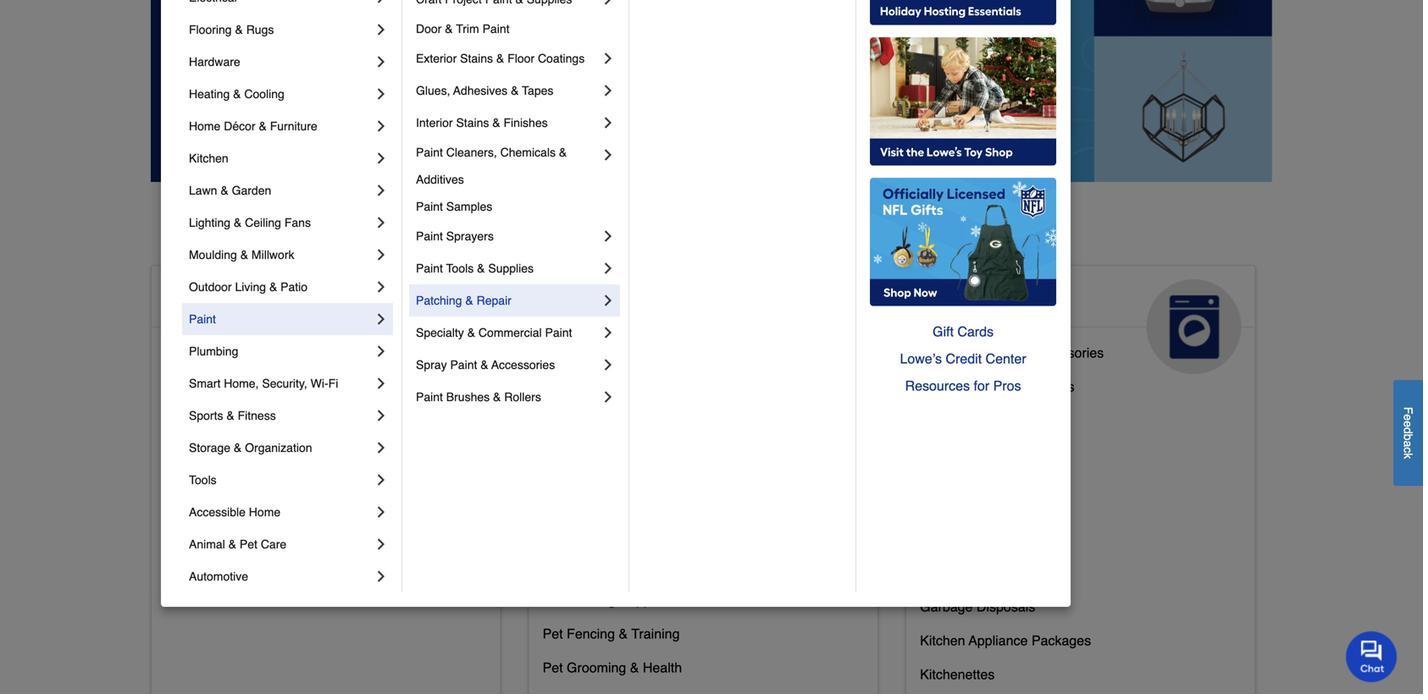 Task type: vqa. For each thing, say whether or not it's contained in the screenshot.
Appliances image
yes



Task type: locate. For each thing, give the bounding box(es) containing it.
accessories
[[1031, 345, 1104, 361], [491, 358, 555, 372], [633, 525, 705, 540]]

paint down paint samples
[[416, 230, 443, 243]]

center
[[986, 351, 1026, 367]]

kitchen down accessible entry & home link
[[234, 447, 279, 462]]

houses,
[[605, 406, 655, 422]]

stains for interior
[[456, 116, 489, 130]]

gift cards link
[[870, 318, 1056, 346]]

chevron right image for tools
[[373, 472, 390, 489]]

relief
[[202, 515, 237, 530]]

kitchen down garbage
[[920, 633, 965, 649]]

supplies up houses,
[[603, 372, 655, 388]]

feeding
[[567, 592, 616, 608]]

k
[[1401, 453, 1415, 459]]

heating & cooling link
[[189, 78, 373, 110]]

animal & pet care down relief at the left bottom
[[189, 538, 286, 551]]

chevron right image for kitchen
[[373, 150, 390, 167]]

care inside animal & pet care
[[543, 313, 595, 340]]

paint down spray
[[416, 390, 443, 404]]

tools link
[[189, 464, 373, 496]]

1 vertical spatial appliance
[[969, 633, 1028, 649]]

0 vertical spatial brushes
[[446, 390, 490, 404]]

visit the lowe's toy shop. image
[[870, 37, 1056, 166]]

paint tools & supplies
[[416, 262, 534, 275]]

fitness
[[238, 409, 276, 423]]

paint down additives
[[416, 200, 443, 213]]

chevron right image for glues, adhesives & tapes
[[600, 82, 617, 99]]

mobility
[[256, 548, 302, 564]]

kitchen up lawn
[[189, 152, 228, 165]]

brushes inside pet clippers, scissors & brushes
[[543, 492, 592, 508]]

e up b on the bottom right of page
[[1401, 421, 1415, 428]]

chevron right image for home décor & furniture
[[373, 118, 390, 135]]

accessible home link
[[152, 266, 500, 374], [189, 496, 373, 529]]

brushes inside "link"
[[446, 390, 490, 404]]

pet clothing & accessories link
[[543, 521, 705, 555]]

furniture up waste
[[671, 406, 726, 422]]

stains down "trim"
[[460, 52, 493, 65]]

flooring & rugs link
[[189, 14, 373, 46]]

1 horizontal spatial kitchen
[[234, 447, 279, 462]]

automotive
[[189, 570, 248, 584]]

cleaners,
[[446, 146, 497, 159]]

0 vertical spatial animal
[[543, 286, 622, 313]]

animal & pet care up livestock supplies
[[543, 286, 689, 340]]

moulding & millwork link
[[189, 239, 373, 271]]

accessories up chillers
[[1031, 345, 1104, 361]]

paint inside "link"
[[416, 390, 443, 404]]

supplies inside pet feeding supplies link
[[619, 592, 671, 608]]

1 horizontal spatial tools
[[446, 262, 474, 275]]

furniture
[[270, 119, 317, 133], [671, 406, 726, 422]]

f e e d b a c k button
[[1393, 380, 1423, 486]]

care down physical
[[261, 538, 286, 551]]

pet for pet doors & gates
[[543, 559, 563, 574]]

home décor & furniture
[[189, 119, 317, 133]]

supplies inside pet cleaning & waste supplies link
[[678, 440, 730, 456]]

accessories up rollers
[[491, 358, 555, 372]]

chevron right image for animal & pet care
[[373, 536, 390, 553]]

officially licensed n f l gifts. shop now. image
[[870, 178, 1056, 307]]

paint tools & supplies link
[[416, 252, 600, 285]]

paint for paint sprayers
[[416, 230, 443, 243]]

furniture down heating & cooling link
[[270, 119, 317, 133]]

1 horizontal spatial animal & pet care
[[543, 286, 689, 340]]

gift cards
[[933, 324, 994, 340]]

paint
[[482, 22, 509, 36], [416, 146, 443, 159], [416, 200, 443, 213], [416, 230, 443, 243], [416, 262, 443, 275], [189, 313, 216, 326], [545, 326, 572, 340], [450, 358, 477, 372], [416, 390, 443, 404]]

accessible down moulding
[[165, 286, 289, 313]]

beverage
[[920, 379, 978, 395]]

chevron right image for plumbing
[[373, 343, 390, 360]]

0 vertical spatial care
[[543, 313, 595, 340]]

0 horizontal spatial accessories
[[491, 358, 555, 372]]

gift
[[933, 324, 954, 340]]

paint right spray
[[450, 358, 477, 372]]

wheelchairs & mobility aids
[[165, 548, 332, 564]]

livestock supplies
[[543, 372, 655, 388]]

care up livestock
[[543, 313, 595, 340]]

interior
[[416, 116, 453, 130]]

0 vertical spatial tools
[[446, 262, 474, 275]]

pet grooming & health
[[543, 660, 682, 676]]

pet clothing & accessories
[[543, 525, 705, 540]]

chevron right image for flooring & rugs
[[373, 21, 390, 38]]

1 vertical spatial kitchen
[[234, 447, 279, 462]]

0 vertical spatial animal & pet care
[[543, 286, 689, 340]]

& inside paint cleaners, chemicals & additives
[[559, 146, 567, 159]]

0 horizontal spatial animal & pet care link
[[189, 529, 373, 561]]

0 vertical spatial animal & pet care link
[[529, 266, 878, 374]]

chevron right image for outdoor living & patio
[[373, 279, 390, 296]]

pet inside pet clippers, scissors & brushes
[[543, 472, 563, 488]]

pet clippers, scissors & brushes
[[543, 472, 688, 508]]

2 horizontal spatial accessories
[[1031, 345, 1104, 361]]

home,
[[224, 377, 259, 390]]

moulding & millwork
[[189, 248, 294, 262]]

paint cleaners, chemicals & additives
[[416, 146, 570, 186]]

1 horizontal spatial brushes
[[543, 492, 592, 508]]

paint up patching
[[416, 262, 443, 275]]

cleaning
[[567, 440, 620, 456]]

chevron right image
[[373, 53, 390, 70], [600, 114, 617, 131], [373, 118, 390, 135], [373, 150, 390, 167], [373, 214, 390, 231], [373, 246, 390, 263], [600, 292, 617, 309], [373, 311, 390, 328], [600, 357, 617, 374], [373, 440, 390, 457], [373, 472, 390, 489], [373, 536, 390, 553]]

home down tools link
[[249, 506, 280, 519]]

outdoor living & patio link
[[189, 271, 373, 303]]

animal & pet care
[[543, 286, 689, 340], [189, 538, 286, 551]]

smart home, security, wi-fi link
[[189, 368, 373, 400]]

accessible down daily assistance
[[189, 506, 246, 519]]

chevron right image for smart home, security, wi-fi
[[373, 375, 390, 392]]

accessible entry & home link
[[165, 409, 318, 443]]

paint for paint samples
[[416, 200, 443, 213]]

accessible up the smart
[[165, 345, 230, 361]]

outdoor living & patio
[[189, 280, 308, 294]]

0 vertical spatial accessible home link
[[152, 266, 500, 374]]

f e e d b a c k
[[1401, 407, 1415, 459]]

chevron right image for lawn & garden
[[373, 182, 390, 199]]

1 vertical spatial brushes
[[543, 492, 592, 508]]

accessible up sports
[[165, 379, 230, 395]]

glues,
[[416, 84, 450, 97]]

pet for pet cleaning & waste supplies
[[543, 440, 563, 456]]

glues, adhesives & tapes link
[[416, 75, 600, 107]]

appliance
[[920, 345, 980, 361], [969, 633, 1028, 649]]

accessible bathroom link
[[165, 341, 292, 375]]

0 horizontal spatial brushes
[[446, 390, 490, 404]]

1 horizontal spatial care
[[543, 313, 595, 340]]

2 vertical spatial kitchen
[[920, 633, 965, 649]]

tapes
[[522, 84, 553, 97]]

1 vertical spatial stains
[[456, 116, 489, 130]]

animal down relief at the left bottom
[[189, 538, 225, 551]]

paint inside paint cleaners, chemicals & additives
[[416, 146, 443, 159]]

pet for pet feeding supplies
[[543, 592, 563, 608]]

1 horizontal spatial furniture
[[671, 406, 726, 422]]

paint samples
[[416, 200, 492, 213]]

appliance down gift
[[920, 345, 980, 361]]

1 vertical spatial care
[[261, 538, 286, 551]]

1 horizontal spatial accessories
[[633, 525, 705, 540]]

pros
[[993, 378, 1021, 394]]

chat invite button image
[[1346, 631, 1398, 683]]

1 horizontal spatial animal & pet care link
[[529, 266, 878, 374]]

supplies right waste
[[678, 440, 730, 456]]

appliance down disposals
[[969, 633, 1028, 649]]

chevron right image for paint brushes & rollers
[[600, 389, 617, 406]]

pet clippers, scissors & brushes link
[[543, 470, 739, 521]]

health
[[643, 660, 682, 676]]

paint down outdoor in the top left of the page
[[189, 313, 216, 326]]

aids
[[306, 548, 332, 564]]

0 vertical spatial accessible home
[[165, 286, 362, 313]]

accessible home link up 'wi-'
[[152, 266, 500, 374]]

accessible for accessible entry & home link
[[165, 413, 230, 429]]

therapy
[[307, 515, 357, 530]]

1 vertical spatial tools
[[189, 473, 217, 487]]

appliances image
[[1147, 279, 1242, 374]]

lowe's credit center
[[900, 351, 1026, 367]]

pet
[[652, 286, 689, 313], [543, 406, 563, 422], [543, 440, 563, 456], [543, 472, 563, 488], [543, 525, 563, 540], [240, 538, 257, 551], [543, 559, 563, 574], [543, 592, 563, 608], [543, 626, 563, 642], [543, 660, 563, 676]]

brushes down clippers,
[[543, 492, 592, 508]]

0 vertical spatial kitchen
[[189, 152, 228, 165]]

stains
[[460, 52, 493, 65], [456, 116, 489, 130]]

kitchen
[[189, 152, 228, 165], [234, 447, 279, 462], [920, 633, 965, 649]]

0 horizontal spatial furniture
[[270, 119, 317, 133]]

stains inside "link"
[[460, 52, 493, 65]]

accessible home link up mobility
[[189, 496, 373, 529]]

paint up additives
[[416, 146, 443, 159]]

home down moulding & millwork link
[[296, 286, 362, 313]]

animal down paint tools & supplies link
[[543, 286, 622, 313]]

0 horizontal spatial kitchen
[[189, 152, 228, 165]]

2 horizontal spatial kitchen
[[920, 633, 965, 649]]

coatings
[[538, 52, 585, 65]]

supplies down "paint sprayers" link
[[488, 262, 534, 275]]

fans
[[284, 216, 311, 230]]

exterior stains & floor coatings
[[416, 52, 585, 65]]

supplies down "gates"
[[619, 592, 671, 608]]

e up d
[[1401, 414, 1415, 421]]

wheelchairs
[[165, 548, 240, 564]]

accessories up "gates"
[[633, 525, 705, 540]]

0 horizontal spatial animal
[[189, 538, 225, 551]]

fi
[[328, 377, 338, 390]]

tools
[[446, 262, 474, 275], [189, 473, 217, 487]]

accessible for accessible bedroom link
[[165, 379, 230, 395]]

trim
[[456, 22, 479, 36]]

paint right "trim"
[[482, 22, 509, 36]]

samples
[[446, 200, 492, 213]]

brushes
[[446, 390, 490, 404], [543, 492, 592, 508]]

0 vertical spatial stains
[[460, 52, 493, 65]]

chevron right image
[[373, 0, 390, 6], [600, 0, 617, 8], [373, 21, 390, 38], [600, 50, 617, 67], [600, 82, 617, 99], [373, 86, 390, 102], [600, 147, 617, 163], [373, 182, 390, 199], [600, 228, 617, 245], [600, 260, 617, 277], [373, 279, 390, 296], [600, 324, 617, 341], [373, 343, 390, 360], [373, 375, 390, 392], [600, 389, 617, 406], [373, 407, 390, 424], [373, 504, 390, 521], [373, 568, 390, 585]]

livestock supplies link
[[543, 368, 655, 402]]

patching & repair link
[[416, 285, 600, 317]]

home up storage & organization link
[[282, 413, 318, 429]]

pet for pet clothing & accessories
[[543, 525, 563, 540]]

chevron right image for paint sprayers
[[600, 228, 617, 245]]

stains up cleaners,
[[456, 116, 489, 130]]

0 horizontal spatial animal & pet care
[[189, 538, 286, 551]]

0 vertical spatial furniture
[[270, 119, 317, 133]]

smart home, security, wi-fi
[[189, 377, 338, 390]]

kitchenettes
[[920, 667, 995, 683]]

accessible up storage
[[165, 413, 230, 429]]

chevron right image for paint cleaners, chemicals & additives
[[600, 147, 617, 163]]

brushes down spray paint & accessories
[[446, 390, 490, 404]]

accessible up daily assistance
[[165, 447, 230, 462]]

care
[[543, 313, 595, 340], [261, 538, 286, 551]]



Task type: describe. For each thing, give the bounding box(es) containing it.
appliance parts & accessories link
[[920, 341, 1104, 375]]

sprayers
[[446, 230, 494, 243]]

home down heating
[[189, 119, 221, 133]]

flooring & rugs
[[189, 23, 274, 36]]

paint right commercial
[[545, 326, 572, 340]]

moulding
[[189, 248, 237, 262]]

injury relief & physical therapy link
[[165, 511, 357, 545]]

chevron right image for exterior stains & floor coatings
[[600, 50, 617, 67]]

paint for paint
[[189, 313, 216, 326]]

1 vertical spatial animal & pet care link
[[189, 529, 373, 561]]

commercial
[[479, 326, 542, 340]]

chevron right image for sports & fitness
[[373, 407, 390, 424]]

pet for pet beds, houses, & furniture
[[543, 406, 563, 422]]

accessories for appliance parts & accessories
[[1031, 345, 1104, 361]]

paint samples link
[[416, 193, 617, 220]]

home décor & furniture link
[[189, 110, 373, 142]]

accessible bathroom
[[165, 345, 292, 361]]

1 vertical spatial furniture
[[671, 406, 726, 422]]

chevron right image for heating & cooling
[[373, 86, 390, 102]]

hardware link
[[189, 46, 373, 78]]

pet beds, houses, & furniture link
[[543, 402, 726, 436]]

additives
[[416, 173, 464, 186]]

lawn & garden link
[[189, 174, 373, 207]]

appliance parts & accessories
[[920, 345, 1104, 361]]

wine
[[995, 379, 1025, 395]]

holiday hosting essentials. image
[[870, 0, 1056, 25]]

specialty & commercial paint link
[[416, 317, 600, 349]]

interior stains & finishes link
[[416, 107, 600, 139]]

wheelchairs & mobility aids link
[[165, 545, 332, 578]]

lowe's
[[900, 351, 942, 367]]

sports & fitness
[[189, 409, 276, 423]]

daily
[[165, 481, 195, 496]]

1 vertical spatial accessible home link
[[189, 496, 373, 529]]

chevron right image for storage & organization
[[373, 440, 390, 457]]

cards
[[957, 324, 994, 340]]

chevron right image for moulding & millwork
[[373, 246, 390, 263]]

kitchen for kitchen appliance packages
[[920, 633, 965, 649]]

beds,
[[567, 406, 601, 422]]

sports & fitness link
[[189, 400, 373, 432]]

smart
[[189, 377, 221, 390]]

paint for paint brushes & rollers
[[416, 390, 443, 404]]

1 vertical spatial accessible home
[[189, 506, 280, 519]]

paint for paint tools & supplies
[[416, 262, 443, 275]]

adhesives
[[453, 84, 508, 97]]

chevron right image for interior stains & finishes
[[600, 114, 617, 131]]

lighting & ceiling fans link
[[189, 207, 373, 239]]

security,
[[262, 377, 307, 390]]

pet for pet fencing & training
[[543, 626, 563, 642]]

accessible kitchen link
[[165, 443, 279, 477]]

accessories for spray paint & accessories
[[491, 358, 555, 372]]

flooring
[[189, 23, 232, 36]]

lighting & ceiling fans
[[189, 216, 311, 230]]

pet grooming & health link
[[543, 656, 682, 690]]

1 vertical spatial animal & pet care
[[189, 538, 286, 551]]

accessible home image
[[392, 279, 487, 374]]

packages
[[1032, 633, 1091, 649]]

paint sprayers
[[416, 230, 494, 243]]

c
[[1401, 447, 1415, 453]]

0 horizontal spatial tools
[[189, 473, 217, 487]]

exterior
[[416, 52, 457, 65]]

door & trim paint
[[416, 22, 509, 36]]

0 vertical spatial appliance
[[920, 345, 980, 361]]

garbage disposals link
[[920, 595, 1035, 629]]

heating
[[189, 87, 230, 101]]

chevron right image for automotive
[[373, 568, 390, 585]]

pet feeding supplies link
[[543, 589, 671, 623]]

appliances
[[920, 286, 1047, 313]]

pet for pet clippers, scissors & brushes
[[543, 472, 563, 488]]

finishes
[[504, 116, 548, 130]]

hardware
[[189, 55, 240, 69]]

garden
[[232, 184, 271, 197]]

& inside animal & pet care
[[628, 286, 645, 313]]

chevron right image for patching & repair
[[600, 292, 617, 309]]

specialty & commercial paint
[[416, 326, 572, 340]]

paint link
[[189, 303, 373, 335]]

assistance
[[199, 481, 264, 496]]

kitchenettes link
[[920, 663, 995, 695]]

plumbing link
[[189, 335, 373, 368]]

bathroom
[[234, 345, 292, 361]]

supplies inside paint tools & supplies link
[[488, 262, 534, 275]]

lighting
[[189, 216, 230, 230]]

cooling
[[244, 87, 284, 101]]

daily assistance
[[165, 481, 264, 496]]

repair
[[477, 294, 511, 307]]

0 horizontal spatial care
[[261, 538, 286, 551]]

plumbing
[[189, 345, 238, 358]]

for
[[974, 378, 989, 394]]

lawn
[[189, 184, 217, 197]]

ceiling
[[245, 216, 281, 230]]

pet for pet grooming & health
[[543, 660, 563, 676]]

pet beds, houses, & furniture
[[543, 406, 726, 422]]

interior stains & finishes
[[416, 116, 548, 130]]

1 e from the top
[[1401, 414, 1415, 421]]

chevron right image for paint
[[373, 311, 390, 328]]

chevron right image for paint tools & supplies
[[600, 260, 617, 277]]

pet feeding supplies
[[543, 592, 671, 608]]

paint for paint cleaners, chemicals & additives
[[416, 146, 443, 159]]

pet doors & gates link
[[543, 555, 656, 589]]

chevron right image for hardware
[[373, 53, 390, 70]]

& inside pet clippers, scissors & brushes
[[679, 472, 688, 488]]

kitchen for kitchen
[[189, 152, 228, 165]]

chevron right image for spray paint & accessories
[[600, 357, 617, 374]]

chevron right image for accessible home
[[373, 504, 390, 521]]

1 vertical spatial animal
[[189, 538, 225, 551]]

glues, adhesives & tapes
[[416, 84, 553, 97]]

accessible entry & home
[[165, 413, 318, 429]]

stains for exterior
[[460, 52, 493, 65]]

chevron right image for specialty & commercial paint
[[600, 324, 617, 341]]

kitchen appliance packages link
[[920, 629, 1091, 663]]

rollers
[[504, 390, 541, 404]]

outdoor
[[189, 280, 232, 294]]

patio
[[281, 280, 308, 294]]

enjoy savings year-round. no matter what you're shopping for, find what you need at a great price. image
[[151, 0, 1272, 182]]

resources
[[905, 378, 970, 394]]

paint brushes & rollers link
[[416, 381, 600, 413]]

wi-
[[311, 377, 328, 390]]

beverage & wine chillers link
[[920, 375, 1074, 409]]

accessories for pet clothing & accessories
[[633, 525, 705, 540]]

pet inside animal & pet care
[[652, 286, 689, 313]]

injury
[[165, 515, 198, 530]]

pet doors & gates
[[543, 559, 656, 574]]

décor
[[224, 119, 255, 133]]

appliances link
[[906, 266, 1255, 374]]

accessible for accessible kitchen link at the bottom left of the page
[[165, 447, 230, 462]]

patching & repair
[[416, 294, 511, 307]]

fencing
[[567, 626, 615, 642]]

chevron right image for lighting & ceiling fans
[[373, 214, 390, 231]]

2 e from the top
[[1401, 421, 1415, 428]]

animal & pet care image
[[769, 279, 864, 374]]

chillers
[[1029, 379, 1074, 395]]

parts
[[983, 345, 1015, 361]]

paint sprayers link
[[416, 220, 600, 252]]

accessible for accessible bathroom link
[[165, 345, 230, 361]]

supplies inside the livestock supplies "link"
[[603, 372, 655, 388]]

1 horizontal spatial animal
[[543, 286, 622, 313]]



